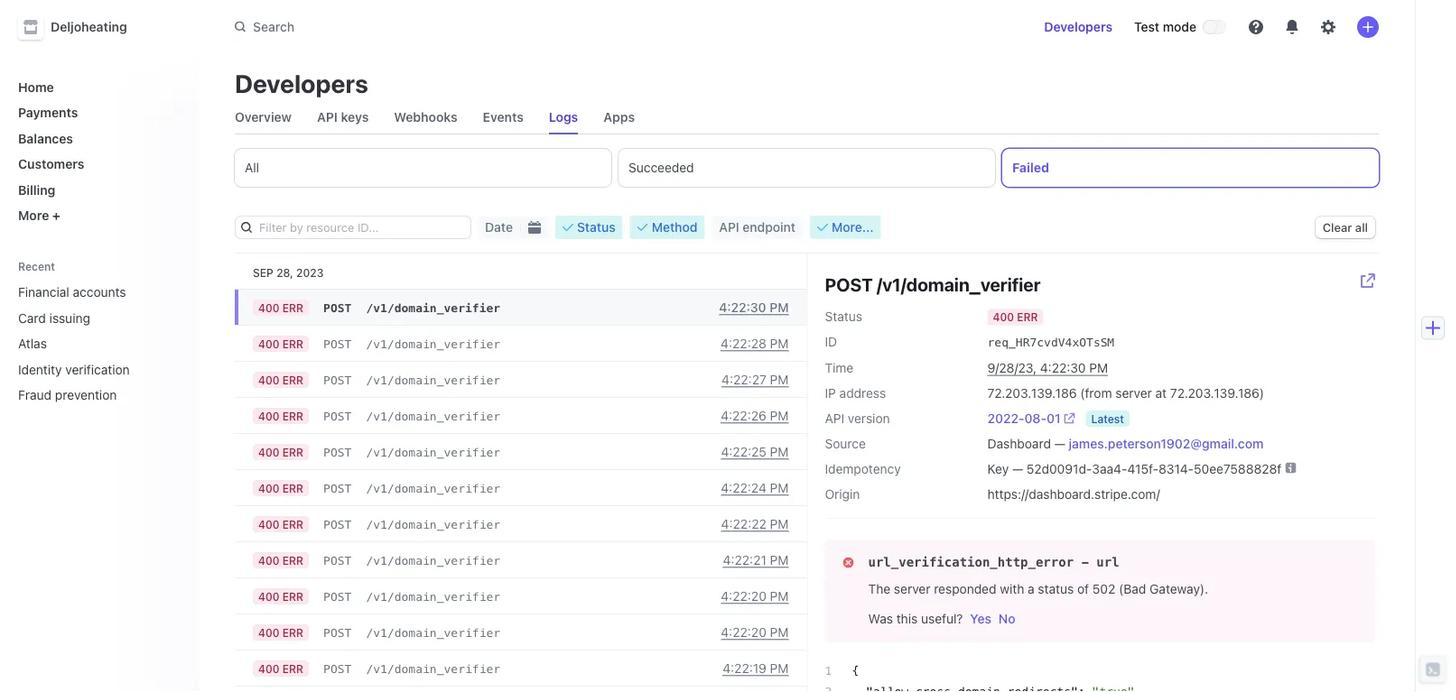 Task type: locate. For each thing, give the bounding box(es) containing it.
failed button
[[1003, 149, 1379, 187]]

— for key
[[1013, 462, 1024, 477]]

1 vertical spatial developers
[[235, 68, 368, 98]]

succeeded button
[[619, 149, 995, 187]]

1 vertical spatial —
[[1013, 462, 1024, 477]]

1 vertical spatial api
[[719, 220, 740, 235]]

server up this
[[894, 582, 931, 597]]

/v1/domain_verifier for 4:22:21 pm button
[[366, 554, 501, 568]]

1 horizontal spatial developers
[[1044, 19, 1113, 34]]

400 for 4:22:28 pm button
[[258, 338, 280, 350]]

pm right 4:22:19
[[770, 662, 789, 677]]

clear all button
[[1316, 217, 1376, 238]]

logs link
[[542, 105, 586, 130]]

err for '4:22:19 pm' button in the bottom of the page
[[283, 663, 304, 676]]

more... button
[[810, 216, 881, 239]]

err for the 4:22:25 pm button
[[283, 446, 304, 459]]

0 horizontal spatial 4:22:30
[[719, 300, 767, 315]]

post for 4:22:27 pm button
[[323, 374, 352, 387]]

4:22:20 up 4:22:19
[[721, 626, 767, 640]]

api for api version
[[825, 411, 845, 426]]

2 horizontal spatial api
[[825, 411, 845, 426]]

pm inside the 4:22:25 pm button
[[770, 445, 789, 460]]

developers
[[1044, 19, 1113, 34], [235, 68, 368, 98]]

developers up overview at the top left
[[235, 68, 368, 98]]

400 err for 4:22:24 pm button
[[258, 482, 304, 495]]

identity verification
[[18, 362, 130, 377]]

9/28/23, 4:22:30 pm button
[[988, 359, 1109, 377]]

4:22:25
[[721, 445, 767, 460]]

1 4:22:20 pm button from the top
[[721, 589, 789, 605]]

pm inside 4:22:28 pm button
[[770, 336, 789, 351]]

4:22:30 up "4:22:28"
[[719, 300, 767, 315]]

api left endpoint
[[719, 220, 740, 235]]

james.peterson1902@gmail.com
[[1069, 436, 1264, 451]]

apps
[[604, 110, 635, 125]]

card
[[18, 311, 46, 326]]

pm for '4:22:19 pm' button in the bottom of the page
[[770, 662, 789, 677]]

recent navigation links element
[[0, 259, 199, 410]]

pm up (from
[[1090, 360, 1109, 375]]

overview link
[[228, 105, 299, 130]]

/v1/domain_verifier for 4:22:27 pm button
[[366, 374, 501, 387]]

pm for 4:22:26 pm button
[[770, 409, 789, 424]]

01
[[1047, 411, 1061, 426]]

err for 4:22:28 pm button
[[283, 338, 304, 350]]

financial accounts link
[[11, 278, 159, 307]]

billing
[[18, 182, 55, 197]]

all button
[[235, 149, 612, 187]]

test mode
[[1135, 19, 1197, 34]]

72.203.139.186 (from server at 72.203.139.186)
[[988, 386, 1265, 401]]

Search text field
[[224, 11, 733, 44]]

all
[[245, 160, 259, 175]]

4:22:20 pm up 4:22:19 pm
[[721, 626, 789, 640]]

9/28/23,
[[988, 360, 1037, 375]]

400 for 4:22:24 pm button
[[258, 482, 280, 495]]

pm right 4:22:24
[[770, 481, 789, 496]]

ip
[[825, 386, 836, 401]]

test
[[1135, 19, 1160, 34]]

pm down 4:22:21 pm button
[[770, 589, 789, 604]]

api left keys
[[317, 110, 338, 125]]

1 vertical spatial 4:22:20
[[721, 626, 767, 640]]

pm inside 9/28/23, 4:22:30 pm button
[[1090, 360, 1109, 375]]

card issuing
[[18, 311, 90, 326]]

50ee7588828f
[[1194, 462, 1282, 477]]

api endpoint
[[719, 220, 796, 235]]

1 vertical spatial 4:22:20 pm button
[[721, 625, 789, 641]]

1 4:22:20 pm from the top
[[721, 589, 789, 604]]

fraud prevention
[[18, 388, 117, 403]]

useful?
[[921, 612, 963, 627]]

4:22:20 pm button down 4:22:21 pm button
[[721, 589, 789, 605]]

prevention
[[55, 388, 117, 403]]

api inside api endpoint button
[[719, 220, 740, 235]]

400 for 4:22:22 pm button
[[258, 519, 280, 531]]

developers link
[[1037, 13, 1120, 42]]

4:22:26
[[721, 409, 767, 424]]

400 err for 4:22:28 pm button
[[258, 338, 304, 350]]

time
[[825, 360, 854, 375]]

developers left test
[[1044, 19, 1113, 34]]

— up 52d0091d-
[[1055, 436, 1066, 451]]

{
[[852, 665, 859, 678]]

pm for the 4:22:25 pm button
[[770, 445, 789, 460]]

1 vertical spatial 4:22:20 pm
[[721, 626, 789, 640]]

4:22:30 inside button
[[1040, 360, 1086, 375]]

pm right "4:22:28"
[[770, 336, 789, 351]]

responded
[[934, 582, 997, 597]]

28,
[[277, 266, 293, 279]]

/v1/domain_verifier for the 4:22:25 pm button
[[366, 446, 501, 459]]

home link
[[11, 72, 184, 102]]

4:22:30 pm button
[[719, 300, 789, 316]]

0 horizontal spatial api
[[317, 110, 338, 125]]

1 horizontal spatial server
[[1116, 386, 1152, 401]]

2022-
[[988, 411, 1025, 426]]

version
[[848, 411, 890, 426]]

err for 4:22:22 pm button
[[283, 519, 304, 531]]

err
[[283, 302, 304, 314], [1017, 311, 1038, 324], [283, 338, 304, 350], [283, 374, 304, 387], [283, 410, 304, 423], [283, 446, 304, 459], [283, 482, 304, 495], [283, 519, 304, 531], [283, 555, 304, 567], [283, 591, 304, 603], [283, 627, 304, 640], [283, 663, 304, 676]]

api inside api keys link
[[317, 110, 338, 125]]

a
[[1028, 582, 1035, 597]]

1 vertical spatial 4:22:30
[[1040, 360, 1086, 375]]

identity verification link
[[11, 355, 159, 384]]

0 horizontal spatial server
[[894, 582, 931, 597]]

fraud prevention link
[[11, 381, 159, 410]]

0 vertical spatial server
[[1116, 386, 1152, 401]]

help image
[[1249, 20, 1264, 34]]

pm up 4:22:19 pm
[[770, 626, 789, 640]]

4:22:22 pm button
[[721, 517, 789, 533]]

webhooks
[[394, 110, 458, 125]]

origin
[[825, 487, 860, 502]]

0 vertical spatial developers
[[1044, 19, 1113, 34]]

4:22:30 down req_hr7cvdv4xotssm
[[1040, 360, 1086, 375]]

4:22:28 pm
[[721, 336, 789, 351]]

400 err for 4:22:26 pm button
[[258, 410, 304, 423]]

method
[[652, 220, 698, 235]]

tab list
[[228, 101, 1379, 135]]

0 vertical spatial api
[[317, 110, 338, 125]]

post for the 4:22:25 pm button
[[323, 446, 352, 459]]

pm inside 4:22:22 pm button
[[770, 517, 789, 532]]

4:22:20 pm button up 4:22:19 pm
[[721, 625, 789, 641]]

1 vertical spatial server
[[894, 582, 931, 597]]

0 vertical spatial 4:22:30
[[719, 300, 767, 315]]

post for 4:22:22 pm button
[[323, 518, 352, 532]]

pm inside 4:22:27 pm button
[[770, 373, 789, 388]]

1 horizontal spatial api
[[719, 220, 740, 235]]

2022-08-01
[[988, 411, 1061, 426]]

4:22:20 down 4:22:21
[[721, 589, 767, 604]]

err for 4:22:27 pm button
[[283, 374, 304, 387]]

pm inside 4:22:24 pm button
[[770, 481, 789, 496]]

method button
[[630, 216, 705, 239]]

0 vertical spatial status
[[577, 220, 616, 235]]

status left 'method' button
[[577, 220, 616, 235]]

pm inside 4:22:30 pm button
[[770, 300, 789, 315]]

settings image
[[1322, 20, 1336, 34]]

1 4:22:20 from the top
[[721, 589, 767, 604]]

payments
[[18, 105, 78, 120]]

1 vertical spatial status
[[825, 309, 863, 324]]

1 horizontal spatial 4:22:30
[[1040, 360, 1086, 375]]

more...
[[832, 220, 874, 235]]

status up id
[[825, 309, 863, 324]]

400 err for 4:22:30 pm button
[[258, 302, 304, 314]]

pm right 4:22:22
[[770, 517, 789, 532]]

post for 4:22:30 pm button
[[323, 301, 352, 315]]

0 vertical spatial 4:22:20 pm
[[721, 589, 789, 604]]

/v1/domain_verifier for 4:22:30 pm button
[[366, 301, 501, 315]]

4:22:28 pm button
[[721, 336, 789, 352]]

— for dashboard
[[1055, 436, 1066, 451]]

err for 4:22:21 pm button
[[283, 555, 304, 567]]

mode
[[1163, 19, 1197, 34]]

pm inside '4:22:19 pm' button
[[770, 662, 789, 677]]

overview
[[235, 110, 292, 125]]

0 horizontal spatial —
[[1013, 462, 1024, 477]]

4:22:25 pm
[[721, 445, 789, 460]]

pm right 4:22:27 at the bottom
[[770, 373, 789, 388]]

pm for 4:22:21 pm button
[[770, 553, 789, 568]]

4:22:30
[[719, 300, 767, 315], [1040, 360, 1086, 375]]

api for api endpoint
[[719, 220, 740, 235]]

pm right 4:22:26
[[770, 409, 789, 424]]

400 err for the 4:22:25 pm button
[[258, 446, 304, 459]]

api down ip
[[825, 411, 845, 426]]

0 horizontal spatial status
[[577, 220, 616, 235]]

failed
[[1013, 160, 1050, 175]]

key — 52d0091d-3aa4-415f-8314-50ee7588828f
[[988, 462, 1282, 477]]

pm right 4:22:21
[[770, 553, 789, 568]]

financial
[[18, 285, 69, 300]]

400 err for 1st 4:22:20 pm button from the top of the page
[[258, 591, 304, 603]]

0 vertical spatial —
[[1055, 436, 1066, 451]]

(from
[[1081, 386, 1113, 401]]

4:22:30 pm
[[719, 300, 789, 315]]

0 horizontal spatial developers
[[235, 68, 368, 98]]

pm inside 4:22:21 pm button
[[770, 553, 789, 568]]

pm for 4:22:30 pm button
[[770, 300, 789, 315]]

api version
[[825, 411, 890, 426]]

verification
[[65, 362, 130, 377]]

Search search field
[[224, 11, 733, 44]]

4:22:20 pm down 4:22:21 pm button
[[721, 589, 789, 604]]

err for 4:22:26 pm button
[[283, 410, 304, 423]]

400 for 1st 4:22:20 pm button from the top of the page
[[258, 591, 280, 603]]

pm up 4:22:28 pm
[[770, 300, 789, 315]]

400 for 4:22:21 pm button
[[258, 555, 280, 567]]

api for api keys
[[317, 110, 338, 125]]

4:22:22
[[721, 517, 767, 532]]

clear all
[[1323, 221, 1369, 234]]

0 vertical spatial 4:22:20 pm button
[[721, 589, 789, 605]]

400 err for 4:22:27 pm button
[[258, 374, 304, 387]]

status inside button
[[577, 220, 616, 235]]

1 horizontal spatial —
[[1055, 436, 1066, 451]]

pm right "4:22:25"
[[770, 445, 789, 460]]

400 for 4:22:26 pm button
[[258, 410, 280, 423]]

4:22:19 pm button
[[723, 661, 789, 677]]

— right key
[[1013, 462, 1024, 477]]

id
[[825, 335, 837, 350]]

pm for 4:22:22 pm button
[[770, 517, 789, 532]]

pm inside 4:22:26 pm button
[[770, 409, 789, 424]]

req_hr7cvdv4xotssm
[[988, 336, 1115, 350]]

400 for 4:22:30 pm button
[[258, 302, 280, 314]]

4:22:24 pm button
[[721, 481, 789, 497]]

server left at
[[1116, 386, 1152, 401]]

date button
[[478, 216, 520, 239]]

atlas
[[18, 336, 47, 351]]

400 err for '4:22:19 pm' button in the bottom of the page
[[258, 663, 304, 676]]

err for second 4:22:20 pm button from the top
[[283, 627, 304, 640]]

0 vertical spatial 4:22:20
[[721, 589, 767, 604]]

2 vertical spatial api
[[825, 411, 845, 426]]



Task type: vqa. For each thing, say whether or not it's contained in the screenshot.
'Balance' corresponding to Balance Transfers
no



Task type: describe. For each thing, give the bounding box(es) containing it.
err for 4:22:30 pm button
[[283, 302, 304, 314]]

deljoheating
[[51, 19, 127, 34]]

pm for 4:22:24 pm button
[[770, 481, 789, 496]]

400 for 4:22:27 pm button
[[258, 374, 280, 387]]

post for 4:22:28 pm button
[[323, 337, 352, 351]]

status
[[1038, 582, 1074, 597]]

status tab list
[[235, 149, 1379, 187]]

post for 4:22:24 pm button
[[323, 482, 352, 495]]

no button
[[999, 611, 1016, 629]]

fraud
[[18, 388, 52, 403]]

billing link
[[11, 175, 184, 205]]

balances
[[18, 131, 73, 146]]

dashboard
[[988, 436, 1051, 451]]

customers
[[18, 157, 84, 172]]

url_verification_http_error
[[869, 556, 1074, 570]]

idempotency
[[825, 462, 901, 477]]

502
[[1093, 582, 1116, 597]]

pm for 1st 4:22:20 pm button from the top of the page
[[770, 589, 789, 604]]

err for 4:22:24 pm button
[[283, 482, 304, 495]]

status button
[[556, 216, 623, 239]]

logs
[[549, 110, 578, 125]]

4:22:24 pm
[[721, 481, 789, 496]]

400 for '4:22:19 pm' button in the bottom of the page
[[258, 663, 280, 676]]

4:22:27 pm button
[[722, 372, 789, 388]]

card issuing link
[[11, 304, 159, 333]]

gateway).
[[1150, 582, 1209, 597]]

address
[[840, 386, 886, 401]]

4:22:30 inside button
[[719, 300, 767, 315]]

payments link
[[11, 98, 184, 127]]

2022-08-01 link
[[988, 410, 1075, 428]]

date
[[485, 220, 513, 235]]

the server responded with a status of 502 (bad gateway).
[[869, 582, 1209, 597]]

events
[[483, 110, 524, 125]]

ip address
[[825, 386, 886, 401]]

-
[[1082, 556, 1089, 570]]

1 horizontal spatial status
[[825, 309, 863, 324]]

more
[[18, 208, 49, 223]]

financial accounts
[[18, 285, 126, 300]]

4:22:28
[[721, 336, 767, 351]]

customers link
[[11, 149, 184, 179]]

4:22:19
[[723, 662, 767, 677]]

yes button
[[971, 611, 992, 629]]

https://dashboard.stripe.com/
[[988, 487, 1160, 502]]

2 4:22:20 pm button from the top
[[721, 625, 789, 641]]

balances link
[[11, 124, 184, 153]]

home
[[18, 79, 54, 94]]

/v1/domain_verifier for '4:22:19 pm' button in the bottom of the page
[[366, 663, 501, 676]]

dashboard — james.peterson1902@gmail.com
[[988, 436, 1264, 451]]

/v1/domain_verifier for 4:22:26 pm button
[[366, 410, 501, 423]]

8314-
[[1159, 462, 1194, 477]]

events link
[[476, 105, 531, 130]]

4:22:26 pm button
[[721, 408, 789, 425]]

succeeded
[[629, 160, 694, 175]]

2 4:22:20 pm from the top
[[721, 626, 789, 640]]

4:22:24
[[721, 481, 767, 496]]

tab list containing overview
[[228, 101, 1379, 135]]

4:22:27 pm
[[722, 373, 789, 388]]

post for 4:22:26 pm button
[[323, 410, 352, 423]]

api keys link
[[310, 105, 376, 130]]

all
[[1356, 221, 1369, 234]]

yes
[[971, 612, 992, 627]]

search
[[253, 19, 295, 34]]

9/28/23, 4:22:30 pm
[[988, 360, 1109, 375]]

(bad
[[1119, 582, 1147, 597]]

400 for second 4:22:20 pm button from the top
[[258, 627, 280, 640]]

52d0091d-
[[1027, 462, 1092, 477]]

/v1/domain_verifier for 4:22:24 pm button
[[366, 482, 501, 495]]

pm for second 4:22:20 pm button from the top
[[770, 626, 789, 640]]

endpoint
[[743, 220, 796, 235]]

4:22:21
[[723, 553, 767, 568]]

2 4:22:20 from the top
[[721, 626, 767, 640]]

400 err for second 4:22:20 pm button from the top
[[258, 627, 304, 640]]

4:22:26 pm
[[721, 409, 789, 424]]

08-
[[1025, 411, 1047, 426]]

identity
[[18, 362, 62, 377]]

/v1/domain_verifier for 4:22:22 pm button
[[366, 518, 501, 532]]

400 for the 4:22:25 pm button
[[258, 446, 280, 459]]

api keys
[[317, 110, 369, 125]]

pm for 4:22:27 pm button
[[770, 373, 789, 388]]

post for '4:22:19 pm' button in the bottom of the page
[[323, 663, 352, 676]]

pm for 4:22:28 pm button
[[770, 336, 789, 351]]

core navigation links element
[[11, 72, 184, 230]]

was this useful? yes no
[[869, 612, 1016, 627]]

deljoheating button
[[18, 14, 145, 40]]

notifications image
[[1285, 20, 1300, 34]]

latest
[[1092, 413, 1124, 425]]

clear
[[1323, 221, 1353, 234]]

post for 4:22:21 pm button
[[323, 554, 352, 568]]

source
[[825, 436, 866, 451]]

2023
[[296, 266, 324, 279]]

/v1/domain_verifier for 4:22:28 pm button
[[366, 337, 501, 351]]

this
[[897, 612, 918, 627]]

415f-
[[1128, 462, 1159, 477]]

developers inside developers link
[[1044, 19, 1113, 34]]

4:22:22 pm
[[721, 517, 789, 532]]

url_verification_http_error - url
[[869, 556, 1120, 570]]

err for 1st 4:22:20 pm button from the top of the page
[[283, 591, 304, 603]]

72.203.139.186
[[988, 386, 1077, 401]]

72.203.139.186)
[[1171, 386, 1265, 401]]

400 err for 4:22:21 pm button
[[258, 555, 304, 567]]

400 err for 4:22:22 pm button
[[258, 519, 304, 531]]

Resource ID search field
[[252, 217, 471, 238]]

post /v1/domain_verifier
[[825, 274, 1041, 295]]

atlas link
[[11, 329, 159, 359]]

no
[[999, 612, 1016, 627]]

recent element
[[0, 278, 199, 410]]

james.peterson1902@gmail.com link
[[1069, 436, 1264, 451]]



